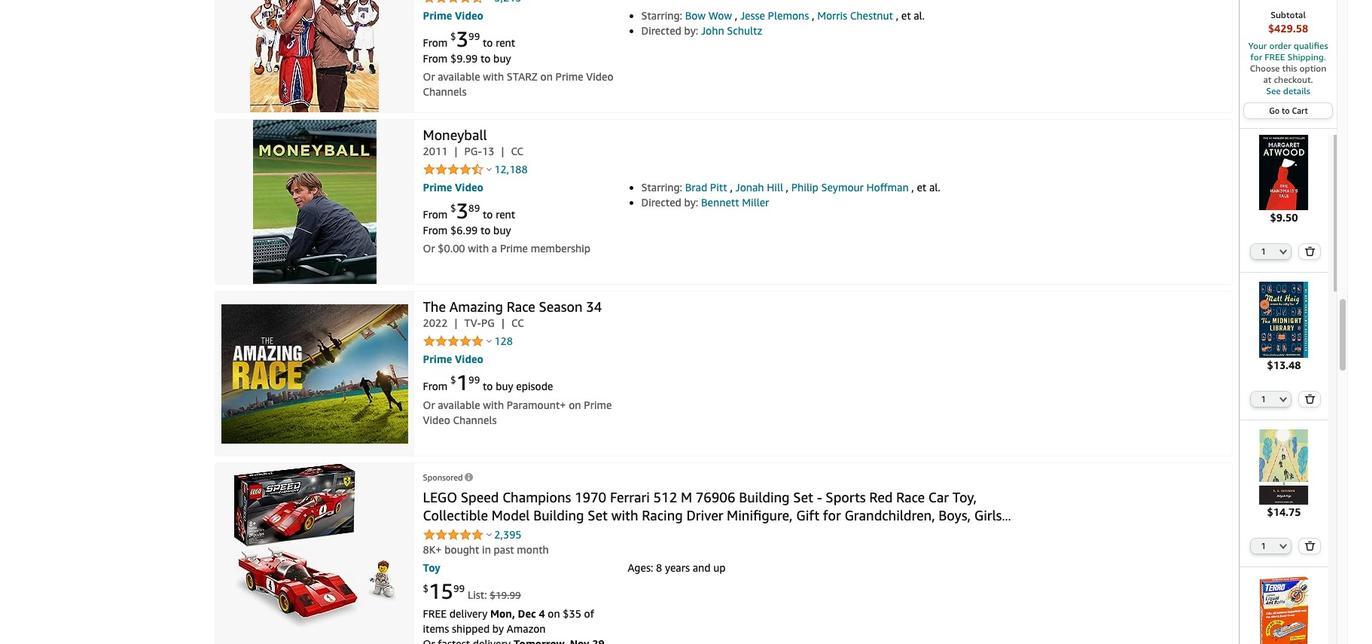 Task type: describe. For each thing, give the bounding box(es) containing it.
$9.50
[[1271, 211, 1299, 224]]

to right 89
[[483, 208, 493, 221]]

chestnut
[[851, 9, 894, 22]]

ferrari
[[610, 489, 650, 506]]

| down moneyball
[[455, 145, 458, 158]]

bennett miller link
[[701, 196, 770, 209]]

with for a
[[468, 242, 489, 255]]

, right hill
[[786, 181, 789, 194]]

to inside from $ 1 99 to buy episode
[[483, 380, 493, 393]]

0 vertical spatial building
[[739, 489, 790, 506]]

jesse plemons link
[[741, 9, 809, 22]]

in
[[482, 544, 491, 556]]

-
[[817, 489, 823, 506]]

$ inside "$ 15 99 list: $19.99"
[[423, 582, 429, 594]]

from $9.99 to buy link
[[423, 52, 511, 65]]

$ for from $ 3 89 to rent from $6.99 to buy
[[451, 202, 456, 214]]

the amazing race season 34 image
[[221, 304, 408, 444]]

minifigure,
[[727, 507, 793, 524]]

girls
[[975, 507, 1002, 524]]

go to cart link
[[1245, 103, 1333, 118]]

dropdown image for $13.48
[[1280, 396, 1288, 402]]

terro t300b liquid ant killer, 12 bait stations image
[[1247, 576, 1322, 644]]

| left tv-
[[455, 317, 458, 330]]

go
[[1270, 105, 1280, 115]]

on inside on $35 of items shipped by amazon
[[548, 608, 560, 620]]

episode
[[516, 380, 553, 393]]

13
[[482, 145, 495, 158]]

$6.99
[[451, 224, 478, 237]]

tv-
[[464, 317, 481, 330]]

or for from $ 3 89 to rent from $6.99 to buy
[[423, 242, 435, 255]]

video inside or available with starz on prime video channels
[[586, 70, 614, 83]]

with inside lego speed champions 1970 ferrari 512 m 76906 building set - sports red race car toy, collectible model building set with racing driver minifigure, gift for grandchildren, boys, girls and kids ages 8+
[[612, 507, 639, 524]]

paramount+
[[507, 399, 566, 412]]

to right $6.99
[[481, 224, 491, 237]]

directed inside the starring: bow wow , jesse plemons , morris chestnut , et al. directed by: john schultz
[[642, 24, 682, 37]]

1970
[[575, 489, 607, 506]]

model
[[492, 507, 530, 524]]

from $ 3 99 to rent from $9.99 to buy
[[423, 27, 516, 65]]

1 for $9.50
[[1262, 247, 1267, 256]]

cc inside "the amazing race season 34 2022 | tv-pg | cc"
[[512, 317, 524, 330]]

, right chestnut
[[896, 9, 899, 22]]

delete image for $14.75
[[1305, 541, 1316, 551]]

driver
[[687, 507, 724, 524]]

checkout.
[[1275, 74, 1314, 85]]

see details link
[[1248, 85, 1330, 96]]

128 link
[[495, 335, 513, 348]]

et inside starring: brad pitt , jonah hill , philip seymour hoffman , et al. directed by: bennett miller
[[917, 181, 927, 194]]

morris
[[818, 9, 848, 22]]

4
[[539, 608, 545, 620]]

for inside your order qualifies for free shipping. choose this option at checkout. see details
[[1251, 51, 1263, 63]]

bow wow link
[[685, 9, 732, 22]]

4 from from the top
[[423, 224, 448, 237]]

by: inside starring: brad pitt , jonah hill , philip seymour hoffman , et al. directed by: bennett miller
[[685, 196, 699, 209]]

$9.99
[[451, 52, 478, 65]]

512
[[654, 489, 678, 506]]

go to cart
[[1270, 105, 1309, 115]]

to right $9.99
[[481, 52, 491, 65]]

membership
[[531, 242, 591, 255]]

2,395
[[495, 529, 522, 541]]

this
[[1283, 63, 1298, 74]]

delivery
[[450, 608, 488, 620]]

cart
[[1293, 105, 1309, 115]]

directed inside starring: brad pitt , jonah hill , philip seymour hoffman , et al. directed by: bennett miller
[[642, 196, 682, 209]]

8k+
[[423, 544, 442, 556]]

rent for from $ 3 99 to rent from $9.99 to buy
[[496, 37, 516, 49]]

brad pitt link
[[685, 181, 728, 194]]

or fastest delivery tomorrow, nov 29 element
[[423, 638, 605, 644]]

prime video link for from $ 3 99 to rent from $9.99 to buy
[[423, 9, 484, 22]]

season
[[539, 299, 583, 315]]

2,395 link
[[495, 529, 522, 541]]

$ 15 99 list: $19.99
[[423, 579, 521, 604]]

from $ 3 89 to rent from $6.99 to buy
[[423, 199, 516, 237]]

plemons
[[768, 9, 809, 22]]

starring: bow wow , jesse plemons , morris chestnut , et al. directed by: john schultz
[[642, 9, 925, 37]]

amazing
[[450, 299, 503, 315]]

$ for from $ 3 99 to rent from $9.99 to buy
[[451, 30, 456, 42]]

gift
[[797, 507, 820, 524]]

sponsored
[[423, 473, 463, 483]]

subtotal
[[1271, 9, 1306, 20]]

choose
[[1251, 63, 1281, 74]]

76906
[[696, 489, 736, 506]]

toy
[[423, 562, 441, 575]]

past
[[494, 544, 514, 556]]

sponsored button
[[423, 473, 474, 483]]

from $6.99 to buy link
[[423, 224, 511, 237]]

12,188
[[495, 163, 528, 176]]

racing
[[642, 507, 683, 524]]

race inside lego speed champions 1970 ferrari 512 m 76906 building set - sports red race car toy, collectible model building set with racing driver minifigure, gift for grandchildren, boys, girls and kids ages 8+
[[897, 489, 925, 506]]

prime up from $ 3 99 to rent from $9.99 to buy
[[423, 9, 452, 22]]

from for from $ 3 89 to rent from $6.99 to buy
[[423, 208, 448, 221]]

3 for from $ 3 89 to rent from $6.99 to buy
[[456, 199, 469, 223]]

subtotal $429.58
[[1269, 9, 1309, 35]]

2 from from the top
[[423, 52, 448, 65]]

boys,
[[939, 507, 971, 524]]

by: inside the starring: bow wow , jesse plemons , morris chestnut , et al. directed by: john schultz
[[685, 24, 699, 37]]

of
[[584, 608, 594, 620]]

ages:
[[628, 562, 654, 575]]

, right hoffman
[[912, 181, 915, 194]]

miller
[[742, 196, 770, 209]]

$35
[[563, 608, 582, 620]]

with for paramount+
[[483, 399, 504, 412]]

or available with starz on prime video channels
[[423, 70, 614, 98]]

bow
[[685, 9, 706, 22]]

bought
[[445, 544, 480, 556]]

1 vertical spatial and
[[693, 562, 711, 575]]

list:
[[468, 589, 487, 602]]

free delivery mon, dec 4
[[423, 608, 548, 620]]

mon,
[[490, 608, 515, 620]]

option
[[1300, 63, 1327, 74]]

starz
[[507, 70, 538, 83]]

on for 1
[[569, 399, 581, 412]]

15
[[429, 579, 454, 604]]

dropdown image
[[1280, 249, 1288, 255]]

to up from $9.99 to buy link
[[483, 37, 493, 49]]

, up john schultz link
[[735, 9, 738, 22]]

delete image for $13.48
[[1305, 394, 1316, 404]]

red
[[870, 489, 893, 506]]

your
[[1249, 40, 1268, 51]]

al. inside the starring: bow wow , jesse plemons , morris chestnut , et al. directed by: john schultz
[[914, 9, 925, 22]]

0 vertical spatial set
[[794, 489, 814, 506]]

shipping.
[[1288, 51, 1327, 63]]

| right 13
[[501, 145, 504, 158]]



Task type: vqa. For each thing, say whether or not it's contained in the screenshot.
'8'
yes



Task type: locate. For each thing, give the bounding box(es) containing it.
from up $0.00
[[423, 224, 448, 237]]

malgudi days (penguin classics) image
[[1247, 429, 1322, 505]]

rent for from $ 3 89 to rent from $6.99 to buy
[[496, 208, 516, 221]]

prime video link for from $ 3 89 to rent from $6.99 to buy
[[423, 181, 484, 194]]

2 vertical spatial buy
[[496, 380, 514, 393]]

1 3 from the top
[[456, 27, 469, 52]]

0 horizontal spatial building
[[534, 507, 584, 524]]

and
[[423, 526, 446, 542], [693, 562, 711, 575]]

1 vertical spatial dropdown image
[[1280, 543, 1288, 549]]

0 vertical spatial by:
[[685, 24, 699, 37]]

, right pitt
[[730, 181, 733, 194]]

directed left john
[[642, 24, 682, 37]]

cc down the amazing race season 34 link
[[512, 317, 524, 330]]

$429.58
[[1269, 22, 1309, 35]]

0 vertical spatial for
[[1251, 51, 1263, 63]]

from down 2022
[[423, 380, 448, 393]]

cc inside moneyball 2011 | pg-13 | cc
[[511, 145, 524, 158]]

et
[[902, 9, 911, 22], [917, 181, 927, 194]]

free inside your order qualifies for free shipping. choose this option at checkout. see details
[[1265, 51, 1286, 63]]

prime video
[[423, 9, 484, 22], [423, 181, 484, 194], [423, 353, 484, 366]]

1 rent from the top
[[496, 37, 516, 49]]

99 left list:
[[454, 582, 465, 594]]

al.
[[914, 9, 925, 22], [930, 181, 941, 194]]

delete image up the terro t300b liquid ant killer, 12 bait stations image
[[1305, 541, 1316, 551]]

| right pg
[[502, 317, 505, 330]]

dec
[[518, 608, 536, 620]]

0 horizontal spatial set
[[588, 507, 608, 524]]

bennett
[[701, 196, 740, 209]]

0 vertical spatial starring:
[[642, 9, 683, 22]]

2 rent from the top
[[496, 208, 516, 221]]

2 popover image from the top
[[487, 533, 492, 537]]

0 vertical spatial prime video
[[423, 9, 484, 22]]

from $ 1 99 to buy episode
[[423, 370, 553, 395]]

1 vertical spatial channels
[[453, 414, 497, 427]]

toy,
[[953, 489, 977, 506]]

prime down 2022
[[423, 353, 452, 366]]

rent up starz
[[496, 37, 516, 49]]

set left -
[[794, 489, 814, 506]]

0 vertical spatial al.
[[914, 9, 925, 22]]

for inside lego speed champions 1970 ferrari 512 m 76906 building set - sports red race car toy, collectible model building set with racing driver minifigure, gift for grandchildren, boys, girls and kids ages 8+
[[823, 507, 841, 524]]

channels for 1
[[453, 414, 497, 427]]

1 vertical spatial 99
[[469, 374, 480, 386]]

by: down brad
[[685, 196, 699, 209]]

with left a
[[468, 242, 489, 255]]

details
[[1284, 85, 1311, 96]]

video for or available with starz on prime video channels
[[455, 9, 484, 22]]

starring: left brad
[[642, 181, 683, 194]]

at
[[1264, 74, 1272, 85]]

0 vertical spatial 99
[[469, 30, 480, 42]]

0 vertical spatial available
[[438, 70, 480, 83]]

0 vertical spatial and
[[423, 526, 446, 542]]

set down '1970'
[[588, 507, 608, 524]]

1 prime video link from the top
[[423, 9, 484, 22]]

pitt
[[710, 181, 728, 194]]

available down $9.99
[[438, 70, 480, 83]]

$13.48
[[1268, 358, 1302, 371]]

1 vertical spatial et
[[917, 181, 927, 194]]

$19.99
[[490, 590, 521, 602]]

buy for from $ 3 99 to rent from $9.99 to buy
[[494, 52, 511, 65]]

1 vertical spatial available
[[438, 399, 480, 412]]

1 vertical spatial by:
[[685, 196, 699, 209]]

morris chestnut link
[[818, 9, 894, 22]]

from inside from $ 1 99 to buy episode
[[423, 380, 448, 393]]

3 prime video from the top
[[423, 353, 484, 366]]

channels down from $ 1 99 to buy episode
[[453, 414, 497, 427]]

1 by: from the top
[[685, 24, 699, 37]]

for down sports on the bottom of the page
[[823, 507, 841, 524]]

1 available from the top
[[438, 70, 480, 83]]

et right hoffman
[[917, 181, 927, 194]]

to
[[483, 37, 493, 49], [481, 52, 491, 65], [1283, 105, 1291, 115], [483, 208, 493, 221], [481, 224, 491, 237], [483, 380, 493, 393]]

1 for $14.75
[[1262, 541, 1267, 551]]

john
[[701, 24, 725, 37]]

available for 3
[[438, 70, 480, 83]]

1 vertical spatial on
[[569, 399, 581, 412]]

pg-
[[464, 145, 482, 158]]

rent inside from $ 3 89 to rent from $6.99 to buy
[[496, 208, 516, 221]]

prime video for from $ 3 99 to rent from $9.99 to buy
[[423, 9, 484, 22]]

and left up in the bottom right of the page
[[693, 562, 711, 575]]

directed left bennett
[[642, 196, 682, 209]]

et right chestnut
[[902, 9, 911, 22]]

3
[[456, 27, 469, 52], [456, 199, 469, 223]]

3 from from the top
[[423, 208, 448, 221]]

al. inside starring: brad pitt , jonah hill , philip seymour hoffman , et al. directed by: bennett miller
[[930, 181, 941, 194]]

1 vertical spatial starring:
[[642, 181, 683, 194]]

0 vertical spatial on
[[541, 70, 553, 83]]

3 prime video link from the top
[[423, 353, 484, 366]]

kids
[[450, 526, 475, 542]]

delete image right dropdown icon
[[1305, 247, 1316, 256]]

on right paramount+
[[569, 399, 581, 412]]

rent
[[496, 37, 516, 49], [496, 208, 516, 221]]

1 horizontal spatial free
[[1265, 51, 1286, 63]]

dropdown image down $14.75
[[1280, 543, 1288, 549]]

0 vertical spatial popover image
[[487, 339, 492, 343]]

1 down tv-
[[456, 370, 469, 395]]

free delivery mon, dec 4 on $35 of items shipped by amazon element
[[423, 608, 594, 636]]

1 horizontal spatial al.
[[930, 181, 941, 194]]

0 vertical spatial delete image
[[1305, 247, 1316, 256]]

1 horizontal spatial et
[[917, 181, 927, 194]]

1 vertical spatial prime video link
[[423, 181, 484, 194]]

from up from $9.99 to buy link
[[423, 37, 448, 49]]

for left order
[[1251, 51, 1263, 63]]

0 vertical spatial et
[[902, 9, 911, 22]]

2 prime video from the top
[[423, 181, 484, 194]]

99 inside from $ 1 99 to buy episode
[[469, 374, 480, 386]]

prime video for from $ 3 89 to rent from $6.99 to buy
[[423, 181, 484, 194]]

with for starz
[[483, 70, 504, 83]]

34
[[586, 299, 602, 315]]

race inside "the amazing race season 34 2022 | tv-pg | cc"
[[507, 299, 536, 315]]

0 horizontal spatial et
[[902, 9, 911, 22]]

2 by: from the top
[[685, 196, 699, 209]]

available inside or available with paramount+ on prime video channels
[[438, 399, 480, 412]]

99 for 1
[[469, 374, 480, 386]]

starring: inside the starring: bow wow , jesse plemons , morris chestnut , et al. directed by: john schultz
[[642, 9, 683, 22]]

$
[[451, 30, 456, 42], [451, 202, 456, 214], [451, 374, 456, 386], [423, 582, 429, 594]]

channels inside or available with paramount+ on prime video channels
[[453, 414, 497, 427]]

moneyball
[[423, 127, 487, 144]]

rent right 89
[[496, 208, 516, 221]]

starring: left bow
[[642, 9, 683, 22]]

hill
[[767, 181, 784, 194]]

or available with paramount+ on prime video channels
[[423, 399, 612, 427]]

89
[[469, 202, 480, 214]]

available inside or available with starz on prime video channels
[[438, 70, 480, 83]]

with inside or available with paramount+ on prime video channels
[[483, 399, 504, 412]]

1 horizontal spatial race
[[897, 489, 925, 506]]

1 vertical spatial set
[[588, 507, 608, 524]]

2011
[[423, 145, 448, 158]]

al. right chestnut
[[914, 9, 925, 22]]

from for from $ 1 99 to buy episode
[[423, 380, 448, 393]]

2 vertical spatial prime video
[[423, 353, 484, 366]]

lego speed champions 1970 ferrari 512 m 76906 building set - sports red race car toy, collectible model building set with racing driver minifigure, gift for grandchildren, boys, girls and kids ages 8+ link
[[423, 489, 1011, 542]]

$ inside from $ 1 99 to buy episode
[[451, 374, 456, 386]]

the
[[423, 299, 446, 315]]

champions
[[503, 489, 571, 506]]

on inside or available with starz on prime video channels
[[541, 70, 553, 83]]

1 vertical spatial popover image
[[487, 533, 492, 537]]

race up grandchildren,
[[897, 489, 925, 506]]

3 delete image from the top
[[1305, 541, 1316, 551]]

2 vertical spatial 99
[[454, 582, 465, 594]]

popover image up in
[[487, 533, 492, 537]]

popover image
[[487, 339, 492, 343], [487, 533, 492, 537]]

or for from $ 3 99 to rent from $9.99 to buy
[[423, 70, 435, 83]]

like mike image
[[250, 0, 379, 113]]

prime right starz
[[556, 70, 584, 83]]

8+
[[512, 526, 528, 542]]

dropdown image for $14.75
[[1280, 543, 1288, 549]]

et inside the starring: bow wow , jesse plemons , morris chestnut , et al. directed by: john schultz
[[902, 9, 911, 22]]

1
[[1262, 247, 1267, 256], [456, 370, 469, 395], [1262, 394, 1267, 404], [1262, 541, 1267, 551]]

from up from $6.99 to buy link
[[423, 208, 448, 221]]

1 vertical spatial rent
[[496, 208, 516, 221]]

2 vertical spatial prime video link
[[423, 353, 484, 366]]

2 dropdown image from the top
[[1280, 543, 1288, 549]]

2 prime video link from the top
[[423, 181, 484, 194]]

rent inside from $ 3 99 to rent from $9.99 to buy
[[496, 37, 516, 49]]

8
[[656, 562, 663, 575]]

0 vertical spatial buy
[[494, 52, 511, 65]]

sponsored ad - lego speed champions 1970 ferrari 512 m 76906 building set - sports red race car toy, collectible model bui... image
[[233, 464, 396, 628]]

1 popover image from the top
[[487, 339, 492, 343]]

channels for 3
[[423, 85, 467, 98]]

or left $0.00
[[423, 242, 435, 255]]

$14.75
[[1268, 506, 1302, 518]]

available down from $ 1 99 to buy episode
[[438, 399, 480, 412]]

available for 1
[[438, 399, 480, 412]]

the handmaid&#39;s tale image
[[1247, 135, 1322, 210]]

99 inside from $ 3 99 to rent from $9.99 to buy
[[469, 30, 480, 42]]

philip seymour hoffman link
[[792, 181, 909, 194]]

99 up from $9.99 to buy link
[[469, 30, 480, 42]]

with left starz
[[483, 70, 504, 83]]

cc up 12,188 "link"
[[511, 145, 524, 158]]

video for or available with paramount+ on prime video channels
[[455, 353, 484, 366]]

prime video up 89
[[423, 181, 484, 194]]

1 vertical spatial cc
[[512, 317, 524, 330]]

popover image for 128
[[487, 339, 492, 343]]

items
[[423, 623, 449, 636]]

on right 4
[[548, 608, 560, 620]]

$ inside from $ 3 99 to rent from $9.99 to buy
[[451, 30, 456, 42]]

free
[[1265, 51, 1286, 63], [423, 608, 447, 620]]

car
[[929, 489, 949, 506]]

dropdown image down $13.48 on the right
[[1280, 396, 1288, 402]]

starring: inside starring: brad pitt , jonah hill , philip seymour hoffman , et al. directed by: bennett miller
[[642, 181, 683, 194]]

1 directed from the top
[[642, 24, 682, 37]]

race up 128
[[507, 299, 536, 315]]

popover image left the 128 link on the bottom left
[[487, 339, 492, 343]]

john schultz link
[[701, 24, 763, 37]]

channels inside or available with starz on prime video channels
[[423, 85, 467, 98]]

buy for from $ 3 89 to rent from $6.99 to buy
[[494, 224, 511, 237]]

0 vertical spatial prime video link
[[423, 9, 484, 22]]

or down from $9.99 to buy link
[[423, 70, 435, 83]]

collectible
[[423, 507, 488, 524]]

prime video link down 2022
[[423, 353, 484, 366]]

prime right a
[[500, 242, 528, 255]]

2 vertical spatial on
[[548, 608, 560, 620]]

with inside or available with starz on prime video channels
[[483, 70, 504, 83]]

0 vertical spatial rent
[[496, 37, 516, 49]]

0 vertical spatial channels
[[423, 85, 467, 98]]

3 inside from $ 3 89 to rent from $6.99 to buy
[[456, 199, 469, 223]]

prime video link
[[423, 9, 484, 22], [423, 181, 484, 194], [423, 353, 484, 366]]

video inside or available with paramount+ on prime video channels
[[423, 414, 450, 427]]

by: down bow
[[685, 24, 699, 37]]

by:
[[685, 24, 699, 37], [685, 196, 699, 209]]

1 vertical spatial building
[[534, 507, 584, 524]]

with down ferrari
[[612, 507, 639, 524]]

prime video up from $ 3 99 to rent from $9.99 to buy
[[423, 9, 484, 22]]

2 delete image from the top
[[1305, 394, 1316, 404]]

1 horizontal spatial set
[[794, 489, 814, 506]]

2 vertical spatial delete image
[[1305, 541, 1316, 551]]

99
[[469, 30, 480, 42], [469, 374, 480, 386], [454, 582, 465, 594]]

buy inside from $ 3 89 to rent from $6.99 to buy
[[494, 224, 511, 237]]

3 up $6.99
[[456, 199, 469, 223]]

3 or from the top
[[423, 399, 435, 412]]

0 horizontal spatial and
[[423, 526, 446, 542]]

prime inside or available with paramount+ on prime video channels
[[584, 399, 612, 412]]

buy up starz
[[494, 52, 511, 65]]

0 vertical spatial race
[[507, 299, 536, 315]]

prime inside or available with starz on prime video channels
[[556, 70, 584, 83]]

buy up or available with paramount+ on prime video channels
[[496, 380, 514, 393]]

directed
[[642, 24, 682, 37], [642, 196, 682, 209]]

0 horizontal spatial for
[[823, 507, 841, 524]]

jesse
[[741, 9, 766, 22]]

prime down 2011
[[423, 181, 452, 194]]

0 horizontal spatial race
[[507, 299, 536, 315]]

al. right hoffman
[[930, 181, 941, 194]]

building down the champions
[[534, 507, 584, 524]]

1 vertical spatial directed
[[642, 196, 682, 209]]

a
[[492, 242, 497, 255]]

buy up or $0.00 with a prime membership at the top left of page
[[494, 224, 511, 237]]

, left 'morris'
[[812, 9, 815, 22]]

the midnight library: a gma book club pick (a novel) image
[[1247, 282, 1322, 358]]

$ inside from $ 3 89 to rent from $6.99 to buy
[[451, 202, 456, 214]]

and up 8k+
[[423, 526, 446, 542]]

1 dropdown image from the top
[[1280, 396, 1288, 402]]

up
[[714, 562, 726, 575]]

speed
[[461, 489, 499, 506]]

1 vertical spatial for
[[823, 507, 841, 524]]

2 available from the top
[[438, 399, 480, 412]]

video for or $0.00 with a prime membership
[[455, 181, 484, 194]]

amazon
[[507, 623, 546, 636]]

on inside or available with paramount+ on prime video channels
[[569, 399, 581, 412]]

2 or from the top
[[423, 242, 435, 255]]

prime video link up from $ 3 99 to rent from $9.99 to buy
[[423, 9, 484, 22]]

to up or available with paramount+ on prime video channels
[[483, 380, 493, 393]]

or inside or available with starz on prime video channels
[[423, 70, 435, 83]]

2 3 from the top
[[456, 199, 469, 223]]

$ for from $ 1 99 to buy episode
[[451, 374, 456, 386]]

0 vertical spatial dropdown image
[[1280, 396, 1288, 402]]

or down from $ 1 99 to buy episode
[[423, 399, 435, 412]]

lego speed champions 1970 ferrari 512 m 76906 building set - sports red race car toy, collectible model building set with racing driver minifigure, gift for grandchildren, boys, girls and kids ages 8+
[[423, 489, 1002, 542]]

|
[[455, 145, 458, 158], [501, 145, 504, 158], [455, 317, 458, 330], [502, 317, 505, 330]]

by
[[493, 623, 504, 636]]

on for 3
[[541, 70, 553, 83]]

building up minifigure,
[[739, 489, 790, 506]]

channels down $9.99
[[423, 85, 467, 98]]

from for from $ 3 99 to rent from $9.99 to buy
[[423, 37, 448, 49]]

1 delete image from the top
[[1305, 247, 1316, 256]]

prime right paramount+
[[584, 399, 612, 412]]

brad
[[685, 181, 708, 194]]

dropdown image
[[1280, 396, 1288, 402], [1280, 543, 1288, 549]]

your order qualifies for free shipping. choose this option at checkout. see details
[[1249, 40, 1329, 96]]

available
[[438, 70, 480, 83], [438, 399, 480, 412]]

0 vertical spatial or
[[423, 70, 435, 83]]

99 up or available with paramount+ on prime video channels
[[469, 374, 480, 386]]

delete image
[[1305, 247, 1316, 256], [1305, 394, 1316, 404], [1305, 541, 1316, 551]]

to right go
[[1283, 105, 1291, 115]]

1 vertical spatial buy
[[494, 224, 511, 237]]

and inside lego speed champions 1970 ferrari 512 m 76906 building set - sports red race car toy, collectible model building set with racing driver minifigure, gift for grandchildren, boys, girls and kids ages 8+
[[423, 526, 446, 542]]

1 vertical spatial prime video
[[423, 181, 484, 194]]

2 vertical spatial or
[[423, 399, 435, 412]]

prime video down 2022
[[423, 353, 484, 366]]

wow
[[709, 9, 732, 22]]

1 vertical spatial or
[[423, 242, 435, 255]]

starring: for from $ 3 99 to rent from $9.99 to buy
[[642, 9, 683, 22]]

1 or from the top
[[423, 70, 435, 83]]

popover image for 2,395
[[487, 533, 492, 537]]

0 horizontal spatial al.
[[914, 9, 925, 22]]

prime video link up 89
[[423, 181, 484, 194]]

1 prime video from the top
[[423, 9, 484, 22]]

or inside or available with paramount+ on prime video channels
[[423, 399, 435, 412]]

99 for 3
[[469, 30, 480, 42]]

1 for $13.48
[[1262, 394, 1267, 404]]

moneyball image
[[253, 120, 376, 284]]

1 starring: from the top
[[642, 9, 683, 22]]

1 from from the top
[[423, 37, 448, 49]]

0 vertical spatial 3
[[456, 27, 469, 52]]

1 up malgudi days (penguin classics) image
[[1262, 394, 1267, 404]]

0 vertical spatial free
[[1265, 51, 1286, 63]]

1 up the terro t300b liquid ant killer, 12 bait stations image
[[1262, 541, 1267, 551]]

prime
[[423, 9, 452, 22], [556, 70, 584, 83], [423, 181, 452, 194], [500, 242, 528, 255], [423, 353, 452, 366], [584, 399, 612, 412]]

2 directed from the top
[[642, 196, 682, 209]]

moneyball link
[[423, 127, 487, 144]]

on right starz
[[541, 70, 553, 83]]

from left $9.99
[[423, 52, 448, 65]]

1 left dropdown icon
[[1262, 247, 1267, 256]]

buy inside from $ 3 99 to rent from $9.99 to buy
[[494, 52, 511, 65]]

1 vertical spatial free
[[423, 608, 447, 620]]

3 up $9.99
[[456, 27, 469, 52]]

1 horizontal spatial and
[[693, 562, 711, 575]]

1 horizontal spatial building
[[739, 489, 790, 506]]

1 horizontal spatial for
[[1251, 51, 1263, 63]]

delete image up malgudi days (penguin classics) image
[[1305, 394, 1316, 404]]

with down from $ 1 99 to buy episode
[[483, 399, 504, 412]]

0 vertical spatial cc
[[511, 145, 524, 158]]

2 starring: from the top
[[642, 181, 683, 194]]

lego
[[423, 489, 457, 506]]

month
[[517, 544, 549, 556]]

sports
[[826, 489, 866, 506]]

from
[[423, 37, 448, 49], [423, 52, 448, 65], [423, 208, 448, 221], [423, 224, 448, 237], [423, 380, 448, 393]]

starring: for from $ 3 89 to rent from $6.99 to buy
[[642, 181, 683, 194]]

3 inside from $ 3 99 to rent from $9.99 to buy
[[456, 27, 469, 52]]

shipped
[[452, 623, 490, 636]]

popover image
[[487, 168, 492, 171]]

None submit
[[1300, 244, 1321, 259], [1300, 392, 1321, 407], [1300, 539, 1321, 554], [1300, 244, 1321, 259], [1300, 392, 1321, 407], [1300, 539, 1321, 554]]

starring:
[[642, 9, 683, 22], [642, 181, 683, 194]]

1 vertical spatial al.
[[930, 181, 941, 194]]

0 horizontal spatial free
[[423, 608, 447, 620]]

99 inside "$ 15 99 list: $19.99"
[[454, 582, 465, 594]]

starring: brad pitt , jonah hill , philip seymour hoffman , et al. directed by: bennett miller
[[642, 181, 941, 209]]

3 for from $ 3 99 to rent from $9.99 to buy
[[456, 27, 469, 52]]

delete image for $9.50
[[1305, 247, 1316, 256]]

1 vertical spatial 3
[[456, 199, 469, 223]]

qualifies
[[1294, 40, 1329, 51]]

order
[[1270, 40, 1292, 51]]

5 from from the top
[[423, 380, 448, 393]]

buy inside from $ 1 99 to buy episode
[[496, 380, 514, 393]]

0 vertical spatial directed
[[642, 24, 682, 37]]

ages: 8 years and up
[[628, 562, 726, 575]]

jonah hill link
[[736, 181, 784, 194]]

1 vertical spatial race
[[897, 489, 925, 506]]

1 vertical spatial delete image
[[1305, 394, 1316, 404]]



